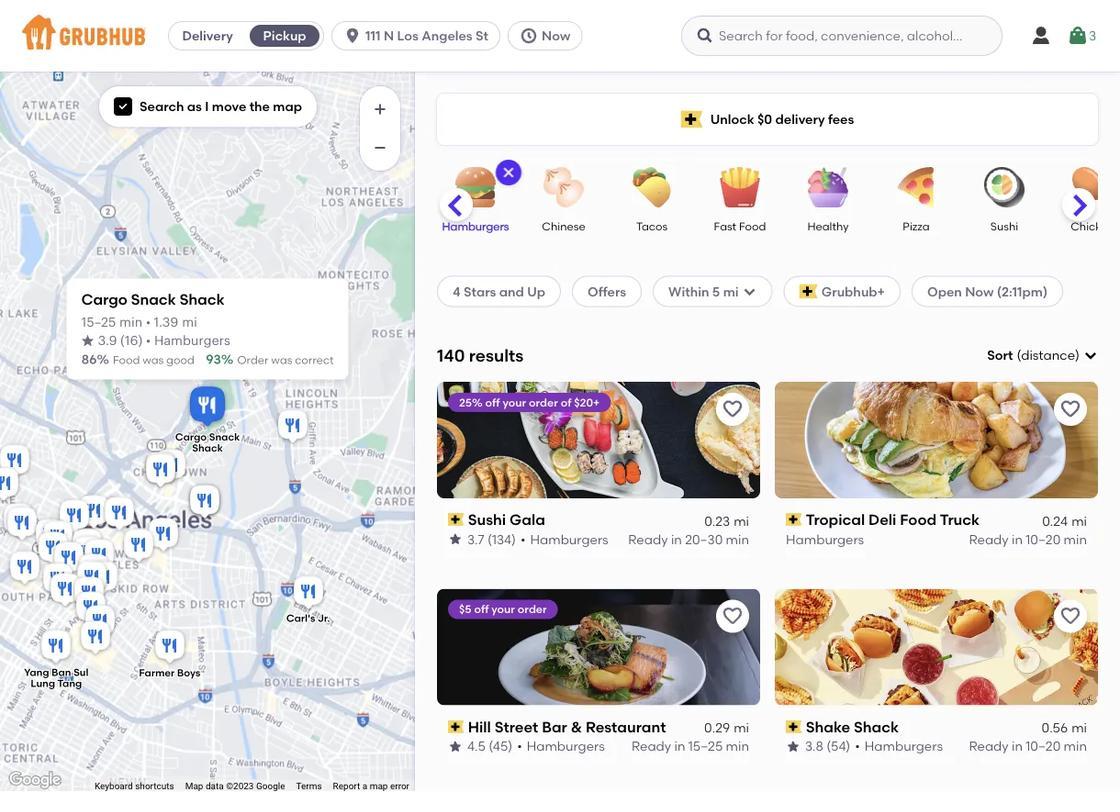 Task type: locate. For each thing, give the bounding box(es) containing it.
140 results
[[437, 345, 524, 366]]

save this restaurant image
[[722, 606, 744, 628]]

2 vertical spatial svg image
[[743, 284, 757, 299]]

save this restaurant image
[[722, 398, 744, 420], [1060, 398, 1082, 420], [1060, 606, 1082, 628]]

bossa nova image
[[39, 561, 76, 601]]

• right the (45)
[[517, 739, 522, 755]]

shortcuts
[[135, 781, 174, 792]]

tacos
[[636, 219, 668, 233]]

snack for cargo snack shack 15–25 min • 1.39 mi
[[131, 291, 176, 308]]

subscription pass image left the hill
[[448, 721, 464, 734]]

order for gala
[[529, 396, 558, 409]]

0 vertical spatial 15–25
[[81, 316, 116, 329]]

pizza image
[[884, 167, 949, 208]]

your
[[503, 396, 526, 409], [492, 603, 515, 616]]

0 horizontal spatial was
[[143, 354, 164, 367]]

0 vertical spatial shack
[[180, 291, 225, 308]]

hamburgers for 3.8 (54)
[[865, 739, 943, 755]]

habibi bites image
[[0, 501, 37, 541]]

min down 0.24 mi
[[1064, 532, 1087, 547]]

sul
[[74, 667, 88, 679]]

shake shack logo image
[[775, 589, 1098, 706]]

shack down "cargo snack shack" image
[[192, 442, 223, 455]]

was right order
[[271, 354, 292, 367]]

cargo up "3.9"
[[81, 291, 127, 308]]

0 vertical spatial your
[[503, 396, 526, 409]]

1 horizontal spatial map
[[370, 781, 388, 792]]

the little jewel of new orleans image
[[152, 447, 189, 487]]

cargo inside cargo snack shack 15–25 min • 1.39 mi
[[81, 291, 127, 308]]

1 horizontal spatial grubhub plus flag logo image
[[800, 284, 818, 299]]

shack up 93
[[180, 291, 225, 308]]

shake
[[806, 718, 851, 736]]

subscription pass image
[[786, 513, 802, 526], [448, 721, 464, 734], [786, 721, 802, 734]]

star icon image left 3.8
[[786, 740, 801, 754]]

terms link
[[296, 781, 322, 792]]

0 horizontal spatial snack
[[131, 291, 176, 308]]

your for gala
[[503, 396, 526, 409]]

1 horizontal spatial )
[[1075, 348, 1080, 363]]

mi for sushi gala
[[734, 513, 749, 529]]

grubhub+
[[822, 284, 885, 299]]

shack inside the cargo snack shack
[[192, 442, 223, 455]]

off right $5
[[474, 603, 489, 616]]

Search for food, convenience, alcohol... search field
[[681, 16, 1003, 56]]

off right 25%
[[485, 396, 500, 409]]

% left order
[[221, 352, 234, 367]]

1 horizontal spatial (
[[1017, 348, 1021, 363]]

min for sushi gala
[[726, 532, 749, 547]]

hill
[[468, 718, 491, 736]]

min for hill street bar & restaurant
[[726, 739, 749, 755]]

1 vertical spatial svg image
[[118, 101, 129, 112]]

el charro restaurant image
[[0, 465, 22, 506]]

0 horizontal spatial %
[[97, 352, 109, 367]]

your right $5
[[492, 603, 515, 616]]

1 vertical spatial sushi
[[468, 511, 506, 529]]

los
[[397, 28, 419, 44]]

) inside map region
[[138, 335, 142, 348]]

1 ready in 10–20 min from the top
[[969, 532, 1087, 547]]

• inside cargo snack shack 15–25 min • 1.39 mi
[[146, 316, 150, 329]]

1 vertical spatial map
[[370, 781, 388, 792]]

food down 16
[[113, 354, 140, 367]]

svg image
[[1067, 25, 1089, 47], [118, 101, 129, 112], [743, 284, 757, 299]]

( for 16
[[120, 335, 125, 348]]

1 horizontal spatial now
[[965, 284, 994, 299]]

ban
[[52, 667, 71, 679]]

now inside button
[[542, 28, 571, 44]]

hill street bar & restaurant image
[[101, 495, 138, 535]]

ready in 10–20 min
[[969, 532, 1087, 547], [969, 739, 1087, 755]]

svg image left the chinese image
[[501, 165, 516, 180]]

restaurant
[[586, 718, 666, 736]]

2 vertical spatial food
[[900, 511, 937, 529]]

burger district image
[[71, 574, 107, 615]]

order left of
[[529, 396, 558, 409]]

svg image right st
[[520, 27, 538, 45]]

save this restaurant button
[[716, 393, 749, 426], [1054, 393, 1087, 426], [716, 600, 749, 633], [1054, 600, 1087, 633]]

) right sort
[[1075, 348, 1080, 363]]

86 % food was good
[[81, 352, 195, 367]]

( for distance
[[1017, 348, 1021, 363]]

% for 86
[[97, 352, 109, 367]]

• left '1.39'
[[146, 316, 150, 329]]

star icon image left the 4.5
[[448, 740, 463, 754]]

• right 16
[[146, 335, 151, 348]]

error
[[390, 781, 410, 792]]

deli
[[869, 511, 897, 529]]

farmer
[[139, 667, 175, 680]]

1 horizontal spatial svg image
[[743, 284, 757, 299]]

st
[[476, 28, 489, 44]]

0 horizontal spatial cargo
[[81, 291, 127, 308]]

food right deli
[[900, 511, 937, 529]]

(134)
[[488, 532, 516, 547]]

1 vertical spatial food
[[113, 354, 140, 367]]

hamburgers for 4.5 (45)
[[527, 739, 605, 755]]

0 horizontal spatial svg image
[[118, 101, 129, 112]]

1 horizontal spatial snack
[[209, 431, 240, 443]]

0 horizontal spatial 15–25
[[81, 316, 116, 329]]

n
[[384, 28, 394, 44]]

• hamburgers
[[146, 335, 230, 348], [521, 532, 609, 547], [517, 739, 605, 755], [855, 739, 943, 755]]

1 was from the left
[[143, 354, 164, 367]]

( right sort
[[1017, 348, 1021, 363]]

0 vertical spatial food
[[739, 219, 766, 233]]

svg image inside 3 button
[[1067, 25, 1089, 47]]

grubhub plus flag logo image for unlock $0 delivery fees
[[681, 111, 703, 128]]

food inside 86 % food was good
[[113, 354, 140, 367]]

• hamburgers down hill street bar & restaurant
[[517, 739, 605, 755]]

1 vertical spatial ready in 10–20 min
[[969, 739, 1087, 755]]

1.39
[[154, 316, 178, 329]]

cargo for cargo snack shack
[[175, 431, 207, 443]]

1 horizontal spatial 15–25
[[689, 739, 723, 755]]

0.24 mi
[[1043, 513, 1087, 529]]

order right $5
[[518, 603, 547, 616]]

2 ready in 10–20 min from the top
[[969, 739, 1087, 755]]

cargo up the little jewel of new orleans image
[[175, 431, 207, 443]]

1 vertical spatial now
[[965, 284, 994, 299]]

0 horizontal spatial (
[[120, 335, 125, 348]]

• for shake shack
[[855, 739, 860, 755]]

hill street bar & restaurant
[[468, 718, 666, 736]]

0 horizontal spatial sushi
[[468, 511, 506, 529]]

grubhub plus flag logo image left grubhub+
[[800, 284, 818, 299]]

(2:11pm)
[[997, 284, 1048, 299]]

( right "3.9"
[[120, 335, 125, 348]]

• hamburgers for shake
[[855, 739, 943, 755]]

1 horizontal spatial cargo
[[175, 431, 207, 443]]

pickup button
[[246, 21, 323, 51]]

• down gala
[[521, 532, 526, 547]]

subscription pass image left tropical
[[786, 513, 802, 526]]

chinese image
[[532, 167, 596, 208]]

d-town burger bar image
[[81, 537, 118, 577]]

1 vertical spatial order
[[518, 603, 547, 616]]

1 vertical spatial snack
[[209, 431, 240, 443]]

subscription pass image for hill street bar & restaurant
[[448, 721, 464, 734]]

1 horizontal spatial food
[[739, 219, 766, 233]]

ready for hill street bar & restaurant
[[632, 739, 671, 755]]

min down 0.29 mi
[[726, 739, 749, 755]]

was inside the 93 % order was correct
[[271, 354, 292, 367]]

3.7
[[467, 532, 485, 547]]

hamburgers up good
[[154, 335, 230, 348]]

0 vertical spatial 10–20
[[1026, 532, 1061, 547]]

unlock $0 delivery fees
[[711, 111, 854, 127]]

) for sort ( distance )
[[1075, 348, 1080, 363]]

billionaire burger boyz image
[[142, 450, 179, 490]]

in for hill street bar & restaurant
[[675, 739, 686, 755]]

off
[[485, 396, 500, 409], [474, 603, 489, 616]]

wild living foods image
[[73, 559, 110, 599]]

hamburgers down the hamburgers image
[[442, 219, 509, 233]]

15–25 down 0.29
[[689, 739, 723, 755]]

mi right 0.29
[[734, 720, 749, 736]]

snack up burger den icon
[[209, 431, 240, 443]]

1 vertical spatial your
[[492, 603, 515, 616]]

subscription pass image left shake at the right bottom of the page
[[786, 721, 802, 734]]

none field containing sort
[[988, 346, 1098, 365]]

subscription pass image for tropical deli food truck
[[786, 513, 802, 526]]

2 was from the left
[[271, 354, 292, 367]]

10–20 down 0.24
[[1026, 532, 1061, 547]]

subscription pass image for shake shack
[[786, 721, 802, 734]]

cargo inside the cargo snack shack
[[175, 431, 207, 443]]

hamburgers inside map region
[[154, 335, 230, 348]]

min down 0.56 mi on the right bottom of the page
[[1064, 739, 1087, 755]]

0 vertical spatial map
[[273, 99, 302, 114]]

hamburgers down gala
[[530, 532, 609, 547]]

5
[[713, 284, 720, 299]]

svg image inside now button
[[520, 27, 538, 45]]

10–20 down 0.56
[[1026, 739, 1061, 755]]

order
[[529, 396, 558, 409], [518, 603, 547, 616]]

4.5
[[467, 739, 486, 755]]

food right fast
[[739, 219, 766, 233]]

ready in 20–30 min
[[628, 532, 749, 547]]

food
[[739, 219, 766, 233], [113, 354, 140, 367], [900, 511, 937, 529]]

was inside 86 % food was good
[[143, 354, 164, 367]]

bonaventure brewing co. image
[[56, 497, 93, 538]]

1 horizontal spatial sushi
[[991, 219, 1019, 233]]

farmer boys
[[139, 667, 200, 680]]

gala
[[510, 511, 545, 529]]

mi for tropical deli food truck
[[1072, 513, 1087, 529]]

was for 93
[[271, 354, 292, 367]]

3
[[1089, 28, 1097, 43]]

mi right 0.56
[[1072, 720, 1087, 736]]

1 % from the left
[[97, 352, 109, 367]]

shack
[[180, 291, 225, 308], [192, 442, 223, 455], [854, 718, 899, 736]]

ale's restaurant image
[[77, 619, 114, 659]]

in for sushi gala
[[671, 532, 682, 547]]

svg image left 111
[[344, 27, 362, 45]]

in
[[671, 532, 682, 547], [1012, 532, 1023, 547], [675, 739, 686, 755], [1012, 739, 1023, 755]]

0 vertical spatial sushi
[[991, 219, 1019, 233]]

svg image for 3
[[1067, 25, 1089, 47]]

10–20 for tropical deli food truck
[[1026, 532, 1061, 547]]

snack inside the cargo snack shack
[[209, 431, 240, 443]]

your right 25%
[[503, 396, 526, 409]]

burger den image
[[186, 483, 223, 523]]

1 vertical spatial cargo
[[175, 431, 207, 443]]

map right the the at the left top of the page
[[273, 99, 302, 114]]

2 % from the left
[[221, 352, 234, 367]]

1 vertical spatial grubhub plus flag logo image
[[800, 284, 818, 299]]

16
[[125, 335, 138, 348]]

mi for shake shack
[[1072, 720, 1087, 736]]

140
[[437, 345, 465, 366]]

pizza
[[903, 219, 930, 233]]

) up 86 % food was good
[[138, 335, 142, 348]]

0.29 mi
[[704, 720, 749, 736]]

map
[[185, 781, 203, 792]]

now right st
[[542, 28, 571, 44]]

and
[[499, 284, 524, 299]]

plus icon image
[[371, 100, 389, 118]]

• hamburgers down shake shack
[[855, 739, 943, 755]]

0 horizontal spatial grubhub plus flag logo image
[[681, 111, 703, 128]]

• hamburgers for hill
[[517, 739, 605, 755]]

0.56
[[1042, 720, 1068, 736]]

google image
[[5, 769, 65, 793]]

healthy
[[808, 219, 849, 233]]

0 vertical spatial order
[[529, 396, 558, 409]]

map right a
[[370, 781, 388, 792]]

86
[[81, 352, 97, 367]]

111 n los angeles st button
[[332, 21, 508, 51]]

1 10–20 from the top
[[1026, 532, 1061, 547]]

• hamburgers down gala
[[521, 532, 609, 547]]

&
[[571, 718, 582, 736]]

%
[[97, 352, 109, 367], [221, 352, 234, 367]]

1 horizontal spatial was
[[271, 354, 292, 367]]

within
[[669, 284, 709, 299]]

1 horizontal spatial %
[[221, 352, 234, 367]]

boys
[[177, 667, 200, 680]]

google
[[256, 781, 285, 792]]

off for hill
[[474, 603, 489, 616]]

shack for cargo snack shack 15–25 min • 1.39 mi
[[180, 291, 225, 308]]

0 horizontal spatial food
[[113, 354, 140, 367]]

grubhub plus flag logo image left unlock
[[681, 111, 703, 128]]

ready in 10–20 min down 0.56
[[969, 739, 1087, 755]]

order
[[237, 354, 269, 367]]

0 horizontal spatial map
[[273, 99, 302, 114]]

% down "3.9"
[[97, 352, 109, 367]]

) for 3.9 ( 16 )
[[138, 335, 142, 348]]

mi right '1.39'
[[182, 316, 197, 329]]

was left good
[[143, 354, 164, 367]]

1 vertical spatial off
[[474, 603, 489, 616]]

svg image
[[1030, 25, 1052, 47], [344, 27, 362, 45], [520, 27, 538, 45], [696, 27, 715, 45], [501, 165, 516, 180], [1084, 348, 1098, 363]]

snack for cargo snack shack
[[209, 431, 240, 443]]

2 10–20 from the top
[[1026, 739, 1061, 755]]

angeles
[[422, 28, 473, 44]]

• hamburgers up good
[[146, 335, 230, 348]]

sushi up 3.7 (134)
[[468, 511, 506, 529]]

1 vertical spatial shack
[[192, 442, 223, 455]]

)
[[138, 335, 142, 348], [1075, 348, 1080, 363]]

gus's drive-in image
[[0, 442, 33, 483]]

10–20
[[1026, 532, 1061, 547], [1026, 739, 1061, 755]]

15–25 up "3.9"
[[81, 316, 116, 329]]

snack inside cargo snack shack 15–25 min • 1.39 mi
[[131, 291, 176, 308]]

hamburgers image
[[444, 167, 508, 208]]

( inside map region
[[120, 335, 125, 348]]

hamburgers down hill street bar & restaurant
[[527, 739, 605, 755]]

ready
[[628, 532, 668, 547], [969, 532, 1009, 547], [632, 739, 671, 755], [969, 739, 1009, 755]]

(
[[120, 335, 125, 348], [1017, 348, 1021, 363]]

correct
[[295, 354, 334, 367]]

sushi down 'sushi' image on the top right of the page
[[991, 219, 1019, 233]]

now right open
[[965, 284, 994, 299]]

2 horizontal spatial svg image
[[1067, 25, 1089, 47]]

shack inside cargo snack shack 15–25 min • 1.39 mi
[[180, 291, 225, 308]]

1 vertical spatial 15–25
[[689, 739, 723, 755]]

min down 0.23 mi
[[726, 532, 749, 547]]

hamburgers down shake shack
[[865, 739, 943, 755]]

denny's image
[[186, 483, 223, 523]]

1 vertical spatial 10–20
[[1026, 739, 1061, 755]]

star icon image
[[448, 532, 463, 547], [448, 740, 463, 754], [786, 740, 801, 754]]

in for shake shack
[[1012, 739, 1023, 755]]

report a map error
[[333, 781, 410, 792]]

0 vertical spatial ready in 10–20 min
[[969, 532, 1087, 547]]

mi right 0.24
[[1072, 513, 1087, 529]]

2 horizontal spatial food
[[900, 511, 937, 529]]

2 vertical spatial shack
[[854, 718, 899, 736]]

0 horizontal spatial )
[[138, 335, 142, 348]]

0 vertical spatial off
[[485, 396, 500, 409]]

mi right "0.23"
[[734, 513, 749, 529]]

star icon image down subscription pass image in the left bottom of the page
[[448, 532, 463, 547]]

min up 16
[[119, 316, 143, 329]]

snack up '1.39'
[[131, 291, 176, 308]]

0 vertical spatial cargo
[[81, 291, 127, 308]]

None field
[[988, 346, 1098, 365]]

0 vertical spatial now
[[542, 28, 571, 44]]

0 vertical spatial grubhub plus flag logo image
[[681, 111, 703, 128]]

0.23
[[705, 513, 730, 529]]

shack right shake at the right bottom of the page
[[854, 718, 899, 736]]

wendy's tortas image
[[275, 407, 311, 448]]

• right (54)
[[855, 739, 860, 755]]

ready in 10–20 min down 0.24
[[969, 532, 1087, 547]]

grubhub plus flag logo image
[[681, 111, 703, 128], [800, 284, 818, 299]]

0 horizontal spatial now
[[542, 28, 571, 44]]

0 vertical spatial snack
[[131, 291, 176, 308]]

0 vertical spatial svg image
[[1067, 25, 1089, 47]]



Task type: describe. For each thing, give the bounding box(es) containing it.
svg image for search as i move the map
[[118, 101, 129, 112]]

food for tropical deli food truck
[[900, 511, 937, 529]]

fast
[[714, 219, 737, 233]]

sort
[[988, 348, 1013, 363]]

was for 86
[[143, 354, 164, 367]]

cargo snack shack 15–25 min • 1.39 mi
[[81, 291, 225, 329]]

save this restaurant image for shake shack
[[1060, 606, 1082, 628]]

main navigation navigation
[[0, 0, 1120, 72]]

the melt - 7th & figueroa, la image
[[32, 517, 69, 557]]

up
[[527, 284, 546, 299]]

mi right 5
[[723, 284, 739, 299]]

unlock
[[711, 111, 755, 127]]

• hamburgers inside map region
[[146, 335, 230, 348]]

vegan hooligans image
[[84, 559, 121, 599]]

carl's
[[286, 613, 315, 625]]

tacos image
[[620, 167, 684, 208]]

93
[[206, 352, 221, 367]]

carl's jr.
[[286, 613, 330, 625]]

keyboard
[[95, 781, 133, 792]]

delivery
[[182, 28, 233, 44]]

map region
[[0, 65, 541, 793]]

15–25 inside cargo snack shack 15–25 min • 1.39 mi
[[81, 316, 116, 329]]

grubhub plus flag logo image for grubhub+
[[800, 284, 818, 299]]

ready in 10–20 min for shake shack
[[969, 739, 1087, 755]]

$5 off your order
[[459, 603, 547, 616]]

• for sushi gala
[[521, 532, 526, 547]]

shayan express image
[[73, 589, 109, 630]]

chicken image
[[1061, 167, 1120, 208]]

sushi for sushi gala
[[468, 511, 506, 529]]

subscription pass image
[[448, 513, 464, 526]]

3.8 (54)
[[805, 739, 851, 755]]

svg image right distance
[[1084, 348, 1098, 363]]

chicken
[[1071, 219, 1115, 233]]

svg image up unlock
[[696, 27, 715, 45]]

truck
[[940, 511, 980, 529]]

0.24
[[1043, 513, 1068, 529]]

$5
[[459, 603, 472, 616]]

tropical deli food truck logo image
[[775, 382, 1098, 498]]

cargo snack shack
[[175, 431, 240, 455]]

111
[[366, 28, 381, 44]]

$0
[[758, 111, 772, 127]]

sushi for sushi
[[991, 219, 1019, 233]]

ready in 10–20 min for tropical deli food truck
[[969, 532, 1087, 547]]

order for street
[[518, 603, 547, 616]]

3.9
[[98, 335, 117, 348]]

farmer boys image
[[152, 628, 188, 668]]

0.56 mi
[[1042, 720, 1087, 736]]

©2023
[[226, 781, 254, 792]]

the kroft image
[[142, 451, 179, 492]]

cargo snack shack image
[[186, 383, 230, 432]]

3.7 (134)
[[467, 532, 516, 547]]

shake shack image
[[75, 493, 112, 533]]

results
[[469, 345, 524, 366]]

terms
[[296, 781, 322, 792]]

svg image inside 111 n los angeles st button
[[344, 27, 362, 45]]

minus icon image
[[371, 139, 389, 157]]

star icon image for shake shack
[[786, 740, 801, 754]]

• for hill street bar & restaurant
[[517, 739, 522, 755]]

tang
[[57, 678, 82, 690]]

tropical deli food truck image
[[120, 527, 157, 567]]

shake shack
[[806, 718, 899, 736]]

now button
[[508, 21, 590, 51]]

stars
[[464, 284, 496, 299]]

move
[[212, 99, 246, 114]]

sushi gala image
[[145, 516, 182, 556]]

data
[[206, 781, 224, 792]]

save this restaurant image for tropical deli food truck
[[1060, 398, 1082, 420]]

yang
[[24, 667, 49, 679]]

tropical deli food truck
[[806, 511, 980, 529]]

10–20 for shake shack
[[1026, 739, 1061, 755]]

4
[[453, 284, 461, 299]]

master burger image
[[47, 571, 84, 611]]

ready for shake shack
[[969, 739, 1009, 755]]

111 n los angeles st
[[366, 28, 489, 44]]

min inside cargo snack shack 15–25 min • 1.39 mi
[[119, 316, 143, 329]]

search as i move the map
[[140, 99, 302, 114]]

svg image left 3 button
[[1030, 25, 1052, 47]]

mi for hill street bar & restaurant
[[734, 720, 749, 736]]

anna's fish market dtla image
[[39, 518, 76, 559]]

star icon image for hill street bar & restaurant
[[448, 740, 463, 754]]

delivery
[[776, 111, 825, 127]]

(54)
[[827, 739, 851, 755]]

smashburger image
[[6, 549, 43, 589]]

carl's jr. image
[[290, 574, 327, 614]]

healthy image
[[796, 167, 861, 208]]

star icon image for sushi gala
[[448, 532, 463, 547]]

burgershop image
[[75, 551, 112, 592]]

(45)
[[489, 739, 513, 755]]

report
[[333, 781, 360, 792]]

cargo for cargo snack shack 15–25 min • 1.39 mi
[[81, 291, 127, 308]]

open
[[928, 284, 962, 299]]

yang ban sul lung tang image
[[38, 628, 74, 668]]

ready for sushi gala
[[628, 532, 668, 547]]

map data ©2023 google
[[185, 781, 285, 792]]

sushi gala logo image
[[437, 382, 760, 498]]

salt n peppa image
[[70, 534, 107, 574]]

in for tropical deli food truck
[[1012, 532, 1023, 547]]

% for 93
[[221, 352, 234, 367]]

4 stars and up
[[453, 284, 546, 299]]

off for sushi
[[485, 396, 500, 409]]

hamburgers for 16
[[154, 335, 230, 348]]

tropical
[[806, 511, 865, 529]]

sushi image
[[973, 167, 1037, 208]]

93 % order was correct
[[206, 352, 334, 367]]

• hamburgers for sushi
[[521, 532, 609, 547]]

sushi gala
[[468, 511, 545, 529]]

good
[[166, 354, 195, 367]]

keyboard shortcuts
[[95, 781, 174, 792]]

sort ( distance )
[[988, 348, 1080, 363]]

ihop image
[[35, 529, 72, 570]]

offers
[[588, 284, 626, 299]]

rating image
[[81, 335, 94, 347]]

yang ban sul lung tang
[[24, 667, 88, 690]]

hamburgers for 3.7 (134)
[[530, 532, 609, 547]]

$20+
[[574, 396, 600, 409]]

chinese
[[542, 219, 586, 233]]

shack for cargo snack shack
[[192, 442, 223, 455]]

ready for tropical deli food truck
[[969, 532, 1009, 547]]

hamburgers down tropical
[[786, 532, 864, 547]]

dollis - breakfast restaurant image
[[4, 505, 40, 545]]

vurger guyz image
[[51, 540, 87, 580]]

3.9 ( 16 )
[[98, 335, 142, 348]]

street
[[495, 718, 538, 736]]

distance
[[1021, 348, 1075, 363]]

fees
[[828, 111, 854, 127]]

as
[[187, 99, 202, 114]]

min for tropical deli food truck
[[1064, 532, 1087, 547]]

of
[[561, 396, 572, 409]]

bar
[[542, 718, 567, 736]]

food for 86 % food was good
[[113, 354, 140, 367]]

4.5 (45)
[[467, 739, 513, 755]]

mi inside cargo snack shack 15–25 min • 1.39 mi
[[182, 316, 197, 329]]

the
[[249, 99, 270, 114]]

delivery button
[[169, 21, 246, 51]]

20–30
[[685, 532, 723, 547]]

your for street
[[492, 603, 515, 616]]

arda's cafe image
[[69, 527, 106, 567]]

3 button
[[1067, 19, 1097, 52]]

lung
[[31, 678, 55, 690]]

min for shake shack
[[1064, 739, 1087, 755]]

hill street bar & restaurant logo image
[[437, 589, 760, 706]]

ready in 15–25 min
[[632, 739, 749, 755]]

fast food image
[[708, 167, 772, 208]]

3.8
[[805, 739, 824, 755]]

the vegan joint image
[[82, 603, 118, 643]]



Task type: vqa. For each thing, say whether or not it's contained in the screenshot.
the bottommost Grubhub plus flag logo
yes



